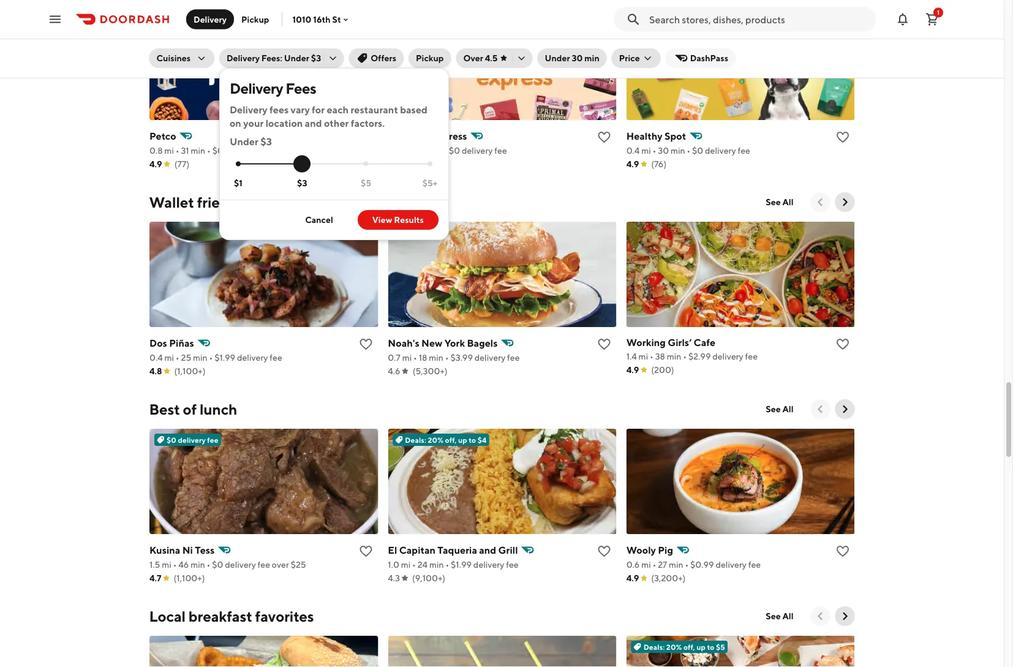 Task type: describe. For each thing, give the bounding box(es) containing it.
price
[[619, 53, 640, 63]]

1 all from the top
[[783, 197, 794, 207]]

4.6
[[388, 366, 400, 376]]

click to add this store to your saved list image for dos piñas
[[358, 337, 373, 352]]

price button
[[612, 48, 661, 68]]

results
[[394, 215, 424, 225]]

fee for el capitan taqueria and grill
[[506, 560, 518, 570]]

$1
[[234, 178, 243, 188]]

0.6 mi • 27 min • $0.99 delivery fee
[[626, 560, 761, 570]]

1 horizontal spatial pickup button
[[409, 48, 451, 68]]

delivery for dos piñas
[[237, 353, 268, 363]]

1 horizontal spatial and
[[479, 544, 496, 556]]

dos
[[149, 337, 167, 349]]

restaurant
[[351, 104, 398, 115]]

1.5 mi • 46 min • $​0 delivery fee over $25
[[149, 560, 306, 570]]

deals: for deals: 20% off, up to $5
[[643, 643, 665, 651]]

(1,100+) for of
[[173, 573, 205, 583]]

$3.99
[[450, 353, 473, 363]]

previous button of carousel image for lunch
[[814, 403, 827, 415]]

cafe
[[694, 337, 715, 348]]

fee for kusina ni tess
[[257, 560, 270, 570]]

31
[[181, 145, 189, 156]]

$​0 for kusina ni tess
[[212, 560, 223, 570]]

(1,100+) for friendly
[[174, 366, 205, 376]]

friendly
[[197, 193, 249, 211]]

delivery for delivery
[[194, 14, 227, 24]]

grill
[[498, 544, 518, 556]]

1010
[[292, 14, 312, 24]]

st
[[332, 14, 341, 24]]

see for lunch
[[766, 404, 781, 414]]

fees
[[286, 79, 316, 97]]

(276)
[[413, 159, 432, 169]]

location
[[266, 117, 303, 129]]

2 horizontal spatial $3
[[311, 53, 321, 63]]

previous button of carousel image for favorites
[[814, 610, 827, 622]]

wallet friendly
[[149, 193, 249, 211]]

fee for pet food express
[[494, 145, 507, 156]]

girls'
[[668, 337, 692, 348]]

over
[[272, 560, 289, 570]]

deals: 20% off, up to $5
[[643, 643, 725, 651]]

mi for dos piñas
[[164, 353, 174, 363]]

delivery for kusina ni tess
[[225, 560, 256, 570]]

16th
[[313, 14, 331, 24]]

under $3
[[230, 136, 272, 147]]

fees
[[270, 104, 289, 115]]

mi for pet food express
[[399, 145, 409, 156]]

mi for wooly pig
[[641, 560, 651, 570]]

on
[[230, 117, 241, 129]]

1.0
[[388, 560, 399, 570]]

kusina ni tess
[[149, 544, 214, 556]]

dashpass
[[690, 53, 728, 63]]

0.4 for dos piñas
[[149, 353, 162, 363]]

4.9 for pet food express
[[388, 159, 400, 169]]

fee for healthy spot
[[738, 145, 750, 156]]

min for dos piñas
[[193, 353, 207, 363]]

$0.99 for petco
[[212, 145, 236, 156]]

delivery for pet food express
[[462, 145, 493, 156]]

fee for noah's new york bagels
[[507, 353, 520, 363]]

2 items, open order cart image
[[925, 12, 940, 27]]

1
[[937, 9, 940, 16]]

to for $4
[[469, 436, 476, 444]]

fee for petco
[[270, 145, 283, 156]]

ni
[[182, 544, 193, 556]]

4.9 down 1.4
[[626, 365, 639, 375]]

$25
[[290, 560, 306, 570]]

delivery for wooly pig
[[715, 560, 746, 570]]

breakfast
[[189, 607, 252, 625]]

0 horizontal spatial pickup button
[[234, 9, 277, 29]]

fees:
[[261, 53, 282, 63]]

(77)
[[174, 159, 189, 169]]

see all for favorites
[[766, 611, 794, 621]]

el
[[388, 544, 397, 556]]

Store search: begin typing to search for stores available on DoorDash text field
[[649, 13, 869, 26]]

1 horizontal spatial under
[[284, 53, 309, 63]]

click to add this store to your saved list image for kusina ni tess
[[358, 544, 373, 559]]

0.4 mi • 30 min • $​0 delivery fee
[[626, 145, 750, 156]]

see all link for favorites
[[759, 607, 801, 626]]

under for under $3
[[230, 136, 258, 147]]

see for favorites
[[766, 611, 781, 621]]

delivery button
[[186, 9, 234, 29]]

under 30 min button
[[538, 48, 607, 68]]

20% for deals: 20% off, up to $4
[[428, 436, 443, 444]]

click to add this store to your saved list image for pet food express
[[597, 130, 611, 145]]

delivery for delivery fees
[[230, 79, 283, 97]]

0.6
[[626, 560, 639, 570]]

express
[[431, 130, 467, 142]]

$4
[[477, 436, 486, 444]]

mi for kusina ni tess
[[162, 560, 171, 570]]

each
[[327, 104, 349, 115]]

view results button
[[358, 210, 439, 230]]

next button of carousel image for wallet friendly
[[839, 196, 851, 208]]

mi for healthy spot
[[641, 145, 651, 156]]

1.5
[[149, 560, 160, 570]]

tess
[[195, 544, 214, 556]]

click to add this store to your saved list image for healthy spot
[[835, 130, 850, 145]]

(3,200+)
[[651, 573, 685, 583]]

wallet
[[149, 193, 194, 211]]

bagels
[[467, 337, 497, 349]]

$1.99 for capitan
[[451, 560, 471, 570]]

20% for deals: 20% off, up to $5
[[666, 643, 682, 651]]

pig
[[658, 544, 673, 556]]

$0.99 for wooly pig
[[690, 560, 714, 570]]

pet
[[388, 130, 404, 142]]

(76)
[[651, 159, 666, 169]]

0 horizontal spatial pickup
[[241, 14, 269, 24]]

based
[[400, 104, 428, 115]]

(200)
[[651, 365, 674, 375]]

wooly pig
[[626, 544, 673, 556]]

lunch
[[200, 400, 237, 418]]

deals: 20% off, up to $4
[[405, 436, 486, 444]]

under for under 30 min
[[545, 53, 570, 63]]

38
[[655, 351, 665, 361]]

1.0 mi • 24 min • $1.99 delivery fee
[[388, 560, 518, 570]]

$0
[[166, 436, 176, 444]]

$5 stars and over image
[[364, 161, 369, 166]]

spot
[[664, 130, 686, 142]]

min for kusina ni tess
[[190, 560, 205, 570]]

of
[[183, 400, 197, 418]]

noah's new york bagels
[[388, 337, 497, 349]]

1 vertical spatial pickup
[[416, 53, 444, 63]]

4.3
[[388, 573, 400, 583]]

delivery fees: under $3
[[227, 53, 321, 63]]

$5+ stars and over image
[[428, 161, 432, 166]]

delivery for delivery fees: under $3
[[227, 53, 260, 63]]

$​0 for pet food express
[[449, 145, 460, 156]]



Task type: locate. For each thing, give the bounding box(es) containing it.
1 vertical spatial off,
[[683, 643, 695, 651]]

2 see all link from the top
[[759, 399, 801, 419]]

4.7
[[149, 573, 161, 583]]

off, for $4
[[445, 436, 456, 444]]

to
[[469, 436, 476, 444], [707, 643, 714, 651]]

1 vertical spatial $1.99
[[451, 560, 471, 570]]

1 horizontal spatial off,
[[683, 643, 695, 651]]

mi for noah's new york bagels
[[402, 353, 411, 363]]

4.8
[[149, 366, 162, 376]]

(5,300+)
[[412, 366, 447, 376]]

and
[[305, 117, 322, 129], [479, 544, 496, 556]]

4.5
[[485, 53, 498, 63]]

under
[[284, 53, 309, 63], [545, 53, 570, 63], [230, 136, 258, 147]]

1 vertical spatial $0.99
[[690, 560, 714, 570]]

$​0
[[449, 145, 460, 156], [692, 145, 703, 156], [212, 560, 223, 570]]

mi right 1.0
[[401, 560, 410, 570]]

$1.99 right 25 on the bottom left of the page
[[214, 353, 235, 363]]

0.7 mi • 18 min • $3.99 delivery fee
[[388, 353, 520, 363]]

best
[[149, 400, 180, 418]]

1 vertical spatial see all
[[766, 404, 794, 414]]

2 next button of carousel image from the top
[[839, 610, 851, 622]]

see all link for lunch
[[759, 399, 801, 419]]

delivery
[[237, 145, 268, 156], [462, 145, 493, 156], [705, 145, 736, 156], [712, 351, 743, 361], [237, 353, 268, 363], [474, 353, 505, 363], [178, 436, 205, 444], [225, 560, 256, 570], [473, 560, 504, 570], [715, 560, 746, 570]]

mi down dos piñas
[[164, 353, 174, 363]]

pickup up the fees:
[[241, 14, 269, 24]]

1010 16th st button
[[292, 14, 351, 24]]

2 horizontal spatial $​0
[[692, 145, 703, 156]]

(1,100+) down 46
[[173, 573, 205, 583]]

0 horizontal spatial off,
[[445, 436, 456, 444]]

0 vertical spatial all
[[783, 197, 794, 207]]

pet food express
[[388, 130, 467, 142]]

min right 38
[[667, 351, 681, 361]]

4.9 down the 1.7
[[388, 159, 400, 169]]

delivery for healthy spot
[[705, 145, 736, 156]]

next button of carousel image
[[839, 403, 851, 415]]

0 horizontal spatial and
[[305, 117, 322, 129]]

new
[[421, 337, 442, 349]]

0 horizontal spatial 20%
[[428, 436, 443, 444]]

under 30 min
[[545, 53, 600, 63]]

cancel
[[305, 215, 333, 225]]

next button of carousel image for local breakfast favorites
[[839, 610, 851, 622]]

30 inside button
[[572, 53, 583, 63]]

delivery for el capitan taqueria and grill
[[473, 560, 504, 570]]

mi down 'healthy'
[[641, 145, 651, 156]]

min inside button
[[585, 53, 600, 63]]

all
[[783, 197, 794, 207], [783, 404, 794, 414], [783, 611, 794, 621]]

2 see from the top
[[766, 404, 781, 414]]

$1.99 down taqueria
[[451, 560, 471, 570]]

1 horizontal spatial 20%
[[666, 643, 682, 651]]

pickup button up the fees:
[[234, 9, 277, 29]]

1 vertical spatial see all link
[[759, 399, 801, 419]]

1 horizontal spatial $​0
[[449, 145, 460, 156]]

1 horizontal spatial up
[[696, 643, 705, 651]]

delivery left the fees:
[[227, 53, 260, 63]]

0 vertical spatial to
[[469, 436, 476, 444]]

3 see from the top
[[766, 611, 781, 621]]

0 vertical spatial $5
[[361, 178, 371, 188]]

see all link
[[759, 192, 801, 212], [759, 399, 801, 419], [759, 607, 801, 626]]

delivery for petco
[[237, 145, 268, 156]]

factors.
[[351, 117, 385, 129]]

local breakfast favorites
[[149, 607, 314, 625]]

1 see all link from the top
[[759, 192, 801, 212]]

1 vertical spatial up
[[696, 643, 705, 651]]

click to add this store to your saved list image for wooly pig
[[835, 544, 850, 559]]

0 vertical spatial 20%
[[428, 436, 443, 444]]

min for petco
[[191, 145, 205, 156]]

off, for $5
[[683, 643, 695, 651]]

30 up (76)
[[658, 145, 669, 156]]

cuisines button
[[149, 48, 214, 68]]

0 vertical spatial pickup
[[241, 14, 269, 24]]

18
[[419, 353, 427, 363]]

0 vertical spatial $1.99
[[214, 353, 235, 363]]

food
[[406, 130, 429, 142]]

$5+
[[423, 178, 437, 188]]

1 vertical spatial $3
[[260, 136, 272, 147]]

min for pet food express
[[427, 145, 442, 156]]

0 horizontal spatial 30
[[572, 53, 583, 63]]

$3 down your
[[260, 136, 272, 147]]

0 vertical spatial and
[[305, 117, 322, 129]]

1 vertical spatial deals:
[[643, 643, 665, 651]]

4.9 for wooly pig
[[626, 573, 639, 583]]

pickup left over
[[416, 53, 444, 63]]

to for $5
[[707, 643, 714, 651]]

2 all from the top
[[783, 404, 794, 414]]

2 horizontal spatial under
[[545, 53, 570, 63]]

local
[[149, 607, 186, 625]]

0 vertical spatial deals:
[[405, 436, 426, 444]]

3 see all link from the top
[[759, 607, 801, 626]]

1 horizontal spatial $5
[[716, 643, 725, 651]]

vary
[[291, 104, 310, 115]]

0.7
[[388, 353, 400, 363]]

view
[[372, 215, 392, 225]]

fee inside working girls' cafe 1.4 mi • 38 min • $2.99 delivery fee
[[745, 351, 758, 361]]

offers button
[[349, 48, 404, 68]]

mi right 1.5
[[162, 560, 171, 570]]

30 left the price
[[572, 53, 583, 63]]

1 horizontal spatial pickup
[[416, 53, 444, 63]]

1.4
[[626, 351, 637, 361]]

mi right 1.4
[[638, 351, 648, 361]]

dos piñas
[[149, 337, 194, 349]]

pickup button left over
[[409, 48, 451, 68]]

and inside delivery fees vary for each restaurant based on your location and other factors.
[[305, 117, 322, 129]]

1 see all from the top
[[766, 197, 794, 207]]

min left the price
[[585, 53, 600, 63]]

1 horizontal spatial 0.4
[[626, 145, 639, 156]]

46
[[178, 560, 189, 570]]

delivery
[[194, 14, 227, 24], [227, 53, 260, 63], [230, 79, 283, 97], [230, 104, 268, 115]]

min for wooly pig
[[669, 560, 683, 570]]

$5
[[361, 178, 371, 188], [716, 643, 725, 651]]

view results
[[372, 215, 424, 225]]

0 horizontal spatial $5
[[361, 178, 371, 188]]

best of lunch
[[149, 400, 237, 418]]

min down "spot"
[[670, 145, 685, 156]]

and down for
[[305, 117, 322, 129]]

$1.99 for piñas
[[214, 353, 235, 363]]

1 vertical spatial all
[[783, 404, 794, 414]]

delivery up the fees
[[230, 79, 283, 97]]

mi right '0.8'
[[164, 145, 174, 156]]

local breakfast favorites link
[[149, 607, 314, 626]]

1 horizontal spatial $0.99
[[690, 560, 714, 570]]

1 horizontal spatial to
[[707, 643, 714, 651]]

1 vertical spatial (1,100+)
[[173, 573, 205, 583]]

1 button
[[920, 7, 945, 32]]

piñas
[[169, 337, 194, 349]]

3 all from the top
[[783, 611, 794, 621]]

all for favorites
[[783, 611, 794, 621]]

min right 24
[[429, 560, 444, 570]]

4.9 for healthy spot
[[626, 159, 639, 169]]

working girls' cafe 1.4 mi • 38 min • $2.99 delivery fee
[[626, 337, 758, 361]]

mi for el capitan taqueria and grill
[[401, 560, 410, 570]]

0 horizontal spatial $1.99
[[214, 353, 235, 363]]

$​0 for healthy spot
[[692, 145, 703, 156]]

0 vertical spatial see all link
[[759, 192, 801, 212]]

mi for petco
[[164, 145, 174, 156]]

0 vertical spatial (1,100+)
[[174, 366, 205, 376]]

min right 46
[[190, 560, 205, 570]]

$1.99
[[214, 353, 235, 363], [451, 560, 471, 570]]

1 vertical spatial $5
[[716, 643, 725, 651]]

24
[[417, 560, 427, 570]]

1 vertical spatial 0.4
[[149, 353, 162, 363]]

0 horizontal spatial $​0
[[212, 560, 223, 570]]

4.9 down 0.6 in the right bottom of the page
[[626, 573, 639, 583]]

0 horizontal spatial deals:
[[405, 436, 426, 444]]

1 next button of carousel image from the top
[[839, 196, 851, 208]]

delivery for delivery fees vary for each restaurant based on your location and other factors.
[[230, 104, 268, 115]]

2 vertical spatial $3
[[297, 178, 307, 188]]

wooly
[[626, 544, 656, 556]]

$0.99 down 'on'
[[212, 145, 236, 156]]

1 vertical spatial next button of carousel image
[[839, 610, 851, 622]]

min inside working girls' cafe 1.4 mi • 38 min • $2.99 delivery fee
[[667, 351, 681, 361]]

up
[[458, 436, 467, 444], [696, 643, 705, 651]]

see all for lunch
[[766, 404, 794, 414]]

min for noah's new york bagels
[[429, 353, 443, 363]]

0 horizontal spatial 0.4
[[149, 353, 162, 363]]

1 vertical spatial previous button of carousel image
[[814, 403, 827, 415]]

dashpass button
[[666, 48, 736, 68]]

0.4 down 'healthy'
[[626, 145, 639, 156]]

4.9 left (76)
[[626, 159, 639, 169]]

0 vertical spatial 0.4
[[626, 145, 639, 156]]

wallet friendly link
[[149, 192, 249, 212]]

click to add this store to your saved list image
[[597, 130, 611, 145], [835, 337, 850, 352], [358, 544, 373, 559], [597, 544, 611, 559]]

0 horizontal spatial under
[[230, 136, 258, 147]]

all for lunch
[[783, 404, 794, 414]]

0 vertical spatial next button of carousel image
[[839, 196, 851, 208]]

delivery up cuisines "button" at the left top
[[194, 14, 227, 24]]

1 horizontal spatial 30
[[658, 145, 669, 156]]

1 vertical spatial pickup button
[[409, 48, 451, 68]]

min right 32
[[427, 145, 442, 156]]

2 vertical spatial see all
[[766, 611, 794, 621]]

up for $4
[[458, 436, 467, 444]]

0 vertical spatial previous button of carousel image
[[814, 196, 827, 208]]

2 vertical spatial see
[[766, 611, 781, 621]]

0 vertical spatial pickup button
[[234, 9, 277, 29]]

delivery inside delivery fees vary for each restaurant based on your location and other factors.
[[230, 104, 268, 115]]

cancel button
[[291, 210, 348, 230]]

offers
[[371, 53, 396, 63]]

4.9 for petco
[[149, 159, 162, 169]]

0.8
[[149, 145, 162, 156]]

delivery for noah's new york bagels
[[474, 353, 505, 363]]

0 vertical spatial off,
[[445, 436, 456, 444]]

taqueria
[[437, 544, 477, 556]]

min right 31
[[191, 145, 205, 156]]

0 vertical spatial 30
[[572, 53, 583, 63]]

under inside button
[[545, 53, 570, 63]]

delivery inside button
[[194, 14, 227, 24]]

min right '27'
[[669, 560, 683, 570]]

1010 16th st
[[292, 14, 341, 24]]

0 vertical spatial up
[[458, 436, 467, 444]]

petco
[[149, 130, 176, 142]]

•
[[175, 145, 179, 156], [207, 145, 210, 156], [410, 145, 414, 156], [443, 145, 447, 156], [652, 145, 656, 156], [687, 145, 690, 156], [650, 351, 653, 361], [683, 351, 687, 361], [175, 353, 179, 363], [209, 353, 213, 363], [413, 353, 417, 363], [445, 353, 449, 363], [173, 560, 176, 570], [207, 560, 210, 570], [412, 560, 416, 570], [445, 560, 449, 570], [652, 560, 656, 570], [685, 560, 688, 570]]

(9,100+)
[[412, 573, 445, 583]]

1 see from the top
[[766, 197, 781, 207]]

$1 stars and over image
[[236, 161, 241, 166]]

mi right 0.6 in the right bottom of the page
[[641, 560, 651, 570]]

4.9 down '0.8'
[[149, 159, 162, 169]]

favorites
[[255, 607, 314, 625]]

1 horizontal spatial $3
[[297, 178, 307, 188]]

healthy spot
[[626, 130, 686, 142]]

2 vertical spatial see all link
[[759, 607, 801, 626]]

min right 25 on the bottom left of the page
[[193, 353, 207, 363]]

1.7 mi • 32 min • $​0 delivery fee
[[388, 145, 507, 156]]

cuisines
[[157, 53, 191, 63]]

1 vertical spatial see
[[766, 404, 781, 414]]

0.4 for healthy spot
[[626, 145, 639, 156]]

(1,100+)
[[174, 366, 205, 376], [173, 573, 205, 583]]

1 horizontal spatial $1.99
[[451, 560, 471, 570]]

click to add this store to your saved list image for el capitan taqueria and grill
[[597, 544, 611, 559]]

3 previous button of carousel image from the top
[[814, 610, 827, 622]]

deals: for deals: 20% off, up to $4
[[405, 436, 426, 444]]

el capitan taqueria and grill
[[388, 544, 518, 556]]

min for healthy spot
[[670, 145, 685, 156]]

$0.99 right '27'
[[690, 560, 714, 570]]

$3 up 'fees'
[[311, 53, 321, 63]]

york
[[444, 337, 465, 349]]

0 vertical spatial see
[[766, 197, 781, 207]]

delivery up your
[[230, 104, 268, 115]]

click to add this store to your saved list image
[[835, 130, 850, 145], [358, 337, 373, 352], [597, 337, 611, 352], [835, 544, 850, 559]]

0 horizontal spatial $0.99
[[212, 145, 236, 156]]

kusina
[[149, 544, 180, 556]]

fee for dos piñas
[[269, 353, 282, 363]]

mi right the 1.7
[[399, 145, 409, 156]]

27
[[658, 560, 667, 570]]

2 vertical spatial all
[[783, 611, 794, 621]]

$3 up cancel
[[297, 178, 307, 188]]

next button of carousel image
[[839, 196, 851, 208], [839, 610, 851, 622]]

previous button of carousel image
[[814, 196, 827, 208], [814, 403, 827, 415], [814, 610, 827, 622]]

(1,100+) down 25 on the bottom left of the page
[[174, 366, 205, 376]]

0 horizontal spatial to
[[469, 436, 476, 444]]

best of lunch link
[[149, 399, 237, 419]]

0 vertical spatial $3
[[311, 53, 321, 63]]

0 horizontal spatial up
[[458, 436, 467, 444]]

0.4 up 4.8
[[149, 353, 162, 363]]

$3
[[311, 53, 321, 63], [260, 136, 272, 147], [297, 178, 307, 188]]

1 horizontal spatial deals:
[[643, 643, 665, 651]]

healthy
[[626, 130, 662, 142]]

click to add this store to your saved list image for noah's new york bagels
[[597, 337, 611, 352]]

and left grill
[[479, 544, 496, 556]]

0 vertical spatial see all
[[766, 197, 794, 207]]

1.7
[[388, 145, 397, 156]]

mi
[[164, 145, 174, 156], [399, 145, 409, 156], [641, 145, 651, 156], [638, 351, 648, 361], [164, 353, 174, 363], [402, 353, 411, 363], [162, 560, 171, 570], [401, 560, 410, 570], [641, 560, 651, 570]]

mi inside working girls' cafe 1.4 mi • 38 min • $2.99 delivery fee
[[638, 351, 648, 361]]

1 vertical spatial 20%
[[666, 643, 682, 651]]

mi right 0.7
[[402, 353, 411, 363]]

open menu image
[[48, 12, 62, 27]]

1 vertical spatial to
[[707, 643, 714, 651]]

noah's
[[388, 337, 419, 349]]

2 vertical spatial previous button of carousel image
[[814, 610, 827, 622]]

delivery inside working girls' cafe 1.4 mi • 38 min • $2.99 delivery fee
[[712, 351, 743, 361]]

notification bell image
[[896, 12, 910, 27]]

2 previous button of carousel image from the top
[[814, 403, 827, 415]]

32
[[416, 145, 425, 156]]

up for $5
[[696, 643, 705, 651]]

min for el capitan taqueria and grill
[[429, 560, 444, 570]]

1 previous button of carousel image from the top
[[814, 196, 827, 208]]

0 vertical spatial $0.99
[[212, 145, 236, 156]]

2 see all from the top
[[766, 404, 794, 414]]

fee for wooly pig
[[748, 560, 761, 570]]

0 horizontal spatial $3
[[260, 136, 272, 147]]

1 vertical spatial and
[[479, 544, 496, 556]]

min right 18
[[429, 353, 443, 363]]

3 see all from the top
[[766, 611, 794, 621]]

over
[[463, 53, 483, 63]]

1 vertical spatial 30
[[658, 145, 669, 156]]



Task type: vqa. For each thing, say whether or not it's contained in the screenshot.
Le
no



